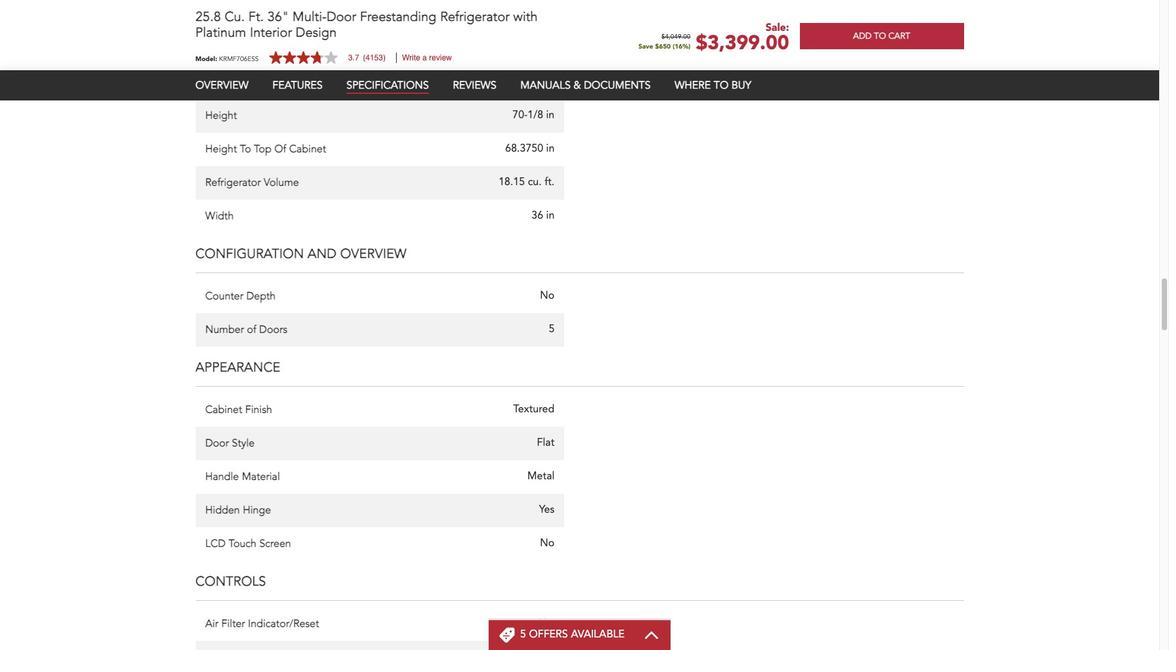 Task type: vqa. For each thing, say whether or not it's contained in the screenshot.
THE LONG GRAIN WHITE RICE
no



Task type: locate. For each thing, give the bounding box(es) containing it.
to
[[714, 78, 729, 93]]

number
[[205, 323, 244, 337]]

a
[[423, 53, 427, 62]]

1 vertical spatial ft.
[[545, 178, 555, 188]]

hidden hinge
[[205, 503, 271, 518]]

&
[[574, 78, 581, 93]]

screen
[[259, 537, 291, 551]]

2 no from the top
[[540, 539, 555, 549]]

yes for air filter indicator/reset
[[539, 619, 555, 630]]

freezer volume
[[205, 75, 278, 90]]

cu. right 7.61
[[528, 77, 542, 88]]

7.61 cu. ft.
[[505, 77, 555, 88]]

1 vertical spatial yes
[[539, 619, 555, 630]]

door up 3.7
[[327, 8, 356, 26]]

0 vertical spatial in
[[546, 111, 555, 121]]

1 vertical spatial height
[[205, 142, 237, 157]]

1 horizontal spatial refrigerator
[[440, 8, 510, 26]]

no
[[540, 291, 555, 302], [540, 539, 555, 549]]

volume
[[243, 75, 278, 90], [264, 176, 299, 190]]

0 horizontal spatial depth
[[205, 42, 235, 56]]

lcd
[[205, 537, 226, 551]]

0 vertical spatial overview
[[195, 78, 249, 93]]

interior
[[250, 24, 292, 41]]

2 ft. from the top
[[545, 178, 555, 188]]

hidden
[[205, 503, 240, 518]]

model:
[[195, 54, 217, 64]]

1 no from the top
[[540, 291, 555, 302]]

finish
[[245, 403, 272, 417]]

0 horizontal spatial 5
[[520, 630, 526, 641]]

appearance
[[195, 359, 280, 377]]

0 horizontal spatial door
[[205, 436, 229, 451]]

refrigerator
[[440, 8, 510, 26], [205, 176, 261, 190]]

1 vertical spatial in
[[546, 144, 555, 155]]

1 vertical spatial refrigerator
[[205, 176, 261, 190]]

height left to
[[205, 142, 237, 157]]

reviews link
[[453, 78, 497, 93]]

review
[[429, 53, 452, 62]]

specifications link
[[347, 78, 429, 94]]

door
[[327, 8, 356, 26], [205, 436, 229, 451]]

configuration
[[195, 245, 304, 263]]

yes down metal
[[539, 505, 555, 516]]

counter
[[205, 289, 243, 304]]

1 vertical spatial cu.
[[528, 178, 542, 188]]

1 horizontal spatial door
[[327, 8, 356, 26]]

$650
[[655, 42, 671, 51]]

1 vertical spatial door
[[205, 436, 229, 451]]

refrigerator down to
[[205, 176, 261, 190]]

depth down platinum
[[205, 42, 235, 56]]

7.61
[[505, 77, 525, 88]]

style
[[232, 436, 255, 451]]

cu.
[[225, 8, 245, 26]]

height
[[205, 109, 237, 123], [205, 142, 237, 157]]

0 vertical spatial door
[[327, 8, 356, 26]]

doors
[[259, 323, 287, 337]]

ft. for refrigerator volume
[[545, 178, 555, 188]]

cu. right 18.15
[[528, 178, 542, 188]]

0 vertical spatial refrigerator
[[440, 8, 510, 26]]

overview right and
[[340, 245, 407, 263]]

controls
[[195, 573, 266, 591]]

to
[[240, 142, 251, 157]]

overview
[[195, 78, 249, 93], [340, 245, 407, 263]]

3 in from the top
[[546, 211, 555, 222]]

manuals & documents
[[521, 78, 651, 93]]

cabinet finish
[[205, 403, 272, 417]]

25.8 cu. ft. 36" multi-door freestanding refrigerator with platinum interior design
[[195, 8, 538, 41]]

volume down krmf706ess
[[243, 75, 278, 90]]

1 horizontal spatial overview
[[340, 245, 407, 263]]

(16%)
[[673, 42, 691, 51]]

25-
[[512, 10, 527, 21]]

1 height from the top
[[205, 109, 237, 123]]

cart
[[889, 30, 911, 42]]

in right 1/8 on the left
[[546, 111, 555, 121]]

0 vertical spatial ft.
[[545, 77, 555, 88]]

1 vertical spatial depth
[[246, 289, 276, 304]]

add to cart button
[[800, 23, 964, 49]]

reviews
[[453, 78, 497, 93]]

material
[[242, 470, 280, 484]]

1 horizontal spatial depth
[[246, 289, 276, 304]]

sale: $3,399.00
[[696, 20, 789, 56]]

0 vertical spatial cu.
[[528, 77, 542, 88]]

volume for refrigerator volume
[[264, 176, 299, 190]]

ft. up 36 in
[[545, 178, 555, 188]]

volume down of
[[264, 176, 299, 190]]

cabinet right of
[[289, 142, 326, 157]]

height down the overview link
[[205, 109, 237, 123]]

0 vertical spatial yes
[[539, 505, 555, 516]]

cabinet up the door style
[[205, 403, 242, 417]]

0 vertical spatial volume
[[243, 75, 278, 90]]

0 vertical spatial height
[[205, 109, 237, 123]]

in right 68.3750
[[546, 144, 555, 155]]

2 cu. from the top
[[528, 178, 542, 188]]

1 vertical spatial no
[[540, 539, 555, 549]]

2 vertical spatial in
[[546, 211, 555, 222]]

1 horizontal spatial 5
[[549, 325, 555, 335]]

5
[[549, 325, 555, 335], [520, 630, 526, 641]]

krmf706ess
[[219, 54, 259, 64]]

refrigerator left 25-
[[440, 8, 510, 26]]

0 vertical spatial cabinet
[[289, 142, 326, 157]]

width
[[205, 209, 234, 224]]

height for height to top of cabinet
[[205, 142, 237, 157]]

1 horizontal spatial cabinet
[[289, 142, 326, 157]]

door left style
[[205, 436, 229, 451]]

1 vertical spatial 5
[[520, 630, 526, 641]]

1 vertical spatial cabinet
[[205, 403, 242, 417]]

handle material
[[205, 470, 280, 484]]

with
[[513, 8, 538, 26]]

cabinet
[[289, 142, 326, 157], [205, 403, 242, 417]]

in right 36
[[546, 211, 555, 222]]

0 vertical spatial 5
[[549, 325, 555, 335]]

yes up offers
[[539, 619, 555, 630]]

platinum
[[195, 24, 246, 41]]

overview down model: krmf706ess on the left top of the page
[[195, 78, 249, 93]]

19/25
[[527, 10, 555, 21]]

available
[[571, 630, 625, 641]]

cu.
[[528, 77, 542, 88], [528, 178, 542, 188]]

ft.
[[545, 77, 555, 88], [545, 178, 555, 188]]

depth up of
[[246, 289, 276, 304]]

1 cu. from the top
[[528, 77, 542, 88]]

1 ft. from the top
[[545, 77, 555, 88]]

2 yes from the top
[[539, 619, 555, 630]]

yes
[[539, 505, 555, 516], [539, 619, 555, 630]]

ft. left & on the left top
[[545, 77, 555, 88]]

height for height
[[205, 109, 237, 123]]

0 vertical spatial no
[[540, 291, 555, 302]]

top
[[254, 142, 271, 157]]

2 in from the top
[[546, 144, 555, 155]]

68.3750 in
[[505, 144, 555, 155]]

2 height from the top
[[205, 142, 237, 157]]

buy
[[732, 78, 752, 93]]

1 vertical spatial volume
[[264, 176, 299, 190]]

freestanding
[[360, 8, 437, 26]]

0 horizontal spatial overview
[[195, 78, 249, 93]]

1 yes from the top
[[539, 505, 555, 516]]



Task type: describe. For each thing, give the bounding box(es) containing it.
yes for hidden hinge
[[539, 505, 555, 516]]

1 in from the top
[[546, 111, 555, 121]]

$3,399.00
[[696, 29, 789, 56]]

filter
[[221, 617, 245, 632]]

add to cart
[[853, 30, 911, 42]]

of
[[274, 142, 286, 157]]

where
[[675, 78, 711, 93]]

68.3750
[[505, 144, 543, 155]]

(4153)
[[363, 53, 386, 62]]

refrigerator inside 25.8 cu. ft. 36" multi-door freestanding refrigerator with platinum interior design
[[440, 8, 510, 26]]

and
[[308, 245, 337, 263]]

offers
[[529, 630, 568, 641]]

volume for freezer volume
[[243, 75, 278, 90]]

where to buy link
[[675, 78, 752, 93]]

write
[[402, 53, 420, 62]]

ft.
[[249, 8, 264, 26]]

to
[[874, 30, 886, 42]]

textured
[[513, 405, 555, 415]]

18.15 cu. ft.
[[499, 178, 555, 188]]

write a review
[[402, 53, 452, 62]]

multi-
[[293, 8, 327, 26]]

air
[[205, 617, 219, 632]]

save
[[639, 42, 653, 51]]

specifications
[[347, 78, 429, 93]]

70-
[[513, 111, 528, 121]]

lcd touch screen
[[205, 537, 291, 551]]

documents
[[584, 78, 651, 93]]

features link
[[272, 78, 323, 93]]

manuals
[[521, 78, 571, 93]]

0 vertical spatial depth
[[205, 42, 235, 56]]

door inside 25.8 cu. ft. 36" multi-door freestanding refrigerator with platinum interior design
[[327, 8, 356, 26]]

ft. for freezer volume
[[545, 77, 555, 88]]

air filter indicator/reset
[[205, 617, 319, 632]]

freezer
[[205, 75, 240, 90]]

3.7
[[348, 53, 359, 62]]

3.7 (4153)
[[348, 53, 386, 62]]

no for counter depth
[[540, 291, 555, 302]]

overview link
[[195, 78, 249, 93]]

counter depth
[[205, 289, 276, 304]]

add
[[853, 30, 872, 42]]

36"
[[267, 8, 289, 26]]

hinge
[[243, 503, 271, 518]]

$4,049.00
[[661, 34, 691, 40]]

5 for 5
[[549, 325, 555, 335]]

model: krmf706ess
[[195, 54, 259, 64]]

25.8
[[195, 8, 221, 26]]

features
[[272, 78, 323, 93]]

$4,049.00 save $650 (16%)
[[639, 34, 691, 51]]

0 horizontal spatial refrigerator
[[205, 176, 261, 190]]

capacity
[[205, 8, 246, 23]]

70-1/8 in
[[513, 111, 555, 121]]

write a review button
[[402, 53, 452, 62]]

configuration and overview
[[195, 245, 407, 263]]

cu. for refrigerator volume
[[528, 178, 542, 188]]

sale:
[[766, 20, 789, 34]]

refrigerator volume
[[205, 176, 299, 190]]

where to buy
[[675, 78, 752, 93]]

indicator/reset
[[248, 617, 319, 632]]

18.15
[[499, 178, 525, 188]]

5 offers available
[[520, 630, 625, 641]]

36 in
[[532, 211, 555, 222]]

0 horizontal spatial cabinet
[[205, 403, 242, 417]]

cu. for freezer volume
[[528, 77, 542, 88]]

flat
[[537, 438, 555, 449]]

handle
[[205, 470, 239, 484]]

in for height to top of cabinet
[[546, 144, 555, 155]]

door style
[[205, 436, 255, 451]]

no for lcd touch screen
[[540, 539, 555, 549]]

5 for 5 offers available
[[520, 630, 526, 641]]

touch
[[229, 537, 257, 551]]

25-19/25
[[512, 10, 555, 21]]

1 vertical spatial overview
[[340, 245, 407, 263]]

height to top of cabinet
[[205, 142, 326, 157]]

in for width
[[546, 211, 555, 222]]

number of doors
[[205, 323, 287, 337]]

metal
[[528, 472, 555, 482]]

36
[[532, 211, 543, 222]]

of
[[247, 323, 256, 337]]

1/8
[[528, 111, 543, 121]]

manuals & documents link
[[521, 78, 651, 93]]



